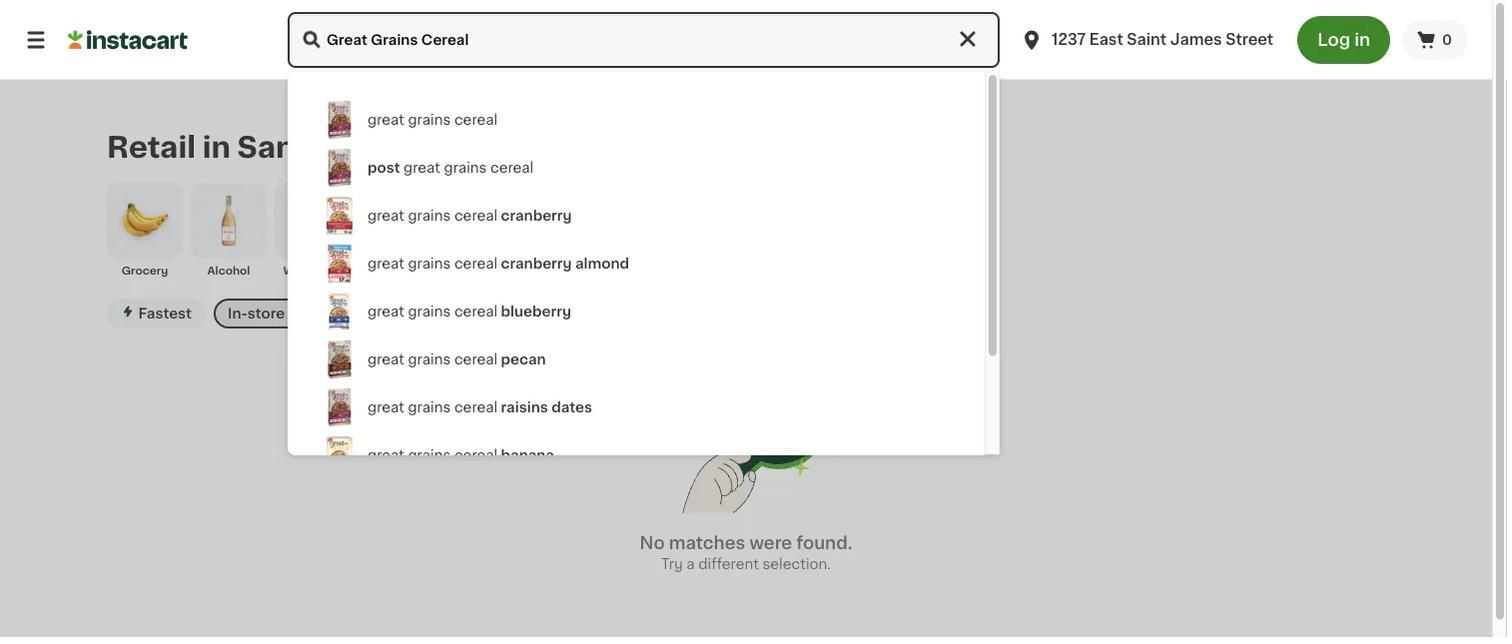 Task type: locate. For each thing, give the bounding box(es) containing it.
in for retail
[[202, 133, 231, 161]]

none search field inside the search products, stores, and recipes element
[[288, 12, 1000, 68]]

store
[[248, 307, 285, 321]]

in for log
[[1355, 31, 1371, 48]]

cereal up great grains cereal cranberry
[[490, 161, 534, 175]]

great for great grains cereal raisins dates
[[368, 401, 404, 415]]

0 vertical spatial cranberry
[[501, 209, 572, 223]]

selection.
[[763, 557, 831, 571]]

cereal down great grains cereal raisins dates
[[454, 449, 498, 463]]

alcohol button
[[191, 183, 267, 279]]

fastest button
[[107, 299, 206, 329]]

cereal down pets
[[454, 305, 498, 319]]

in
[[1355, 31, 1371, 48], [202, 133, 231, 161]]

try
[[661, 557, 683, 571]]

great for great grains cereal
[[368, 113, 404, 127]]

street
[[1226, 32, 1274, 47]]

in left san
[[202, 133, 231, 161]]

1 vertical spatial in
[[202, 133, 231, 161]]

0 horizontal spatial in
[[202, 133, 231, 161]]

1237 east saint james street button
[[1008, 12, 1286, 68]]

great for great grains cereal cranberry almond
[[368, 257, 404, 271]]

convenience button
[[359, 183, 435, 279]]

grains for great grains cereal blueberry
[[408, 305, 451, 319]]

1 horizontal spatial in
[[1355, 31, 1371, 48]]

grains up great grains cereal cranberry
[[444, 161, 487, 175]]

in inside main content
[[202, 133, 231, 161]]

search products, stores, and recipes element
[[0, 12, 1493, 638]]

log in button
[[1298, 16, 1391, 64]]

great grains cereal
[[368, 113, 498, 127]]

grains for great grains cereal pecan
[[408, 353, 451, 367]]

pharmacy button
[[610, 183, 686, 279]]

1 vertical spatial cranberry
[[501, 257, 572, 271]]

great grains cereal pecan
[[368, 353, 546, 367]]

cereal
[[454, 113, 498, 127], [490, 161, 534, 175], [454, 209, 498, 223], [454, 257, 498, 271], [454, 305, 498, 319], [454, 353, 498, 367], [454, 401, 498, 415], [454, 449, 498, 463]]

in inside "button"
[[1355, 31, 1371, 48]]

cranberry up blueberry
[[501, 257, 572, 271]]

grains for great grains cereal raisins dates
[[408, 401, 451, 415]]

cereal up great grains cereal cranberry almond
[[454, 209, 498, 223]]

cereal down great grains cereal cranberry
[[454, 257, 498, 271]]

0 vertical spatial in
[[1355, 31, 1371, 48]]

cereal left pecan at the bottom of page
[[454, 353, 498, 367]]

grains down great grains cereal raisins dates
[[408, 449, 451, 463]]

pecan
[[501, 353, 546, 367]]

post great grains cereal
[[368, 161, 534, 175]]

matches
[[669, 535, 746, 552]]

prices
[[288, 307, 333, 321]]

in right log
[[1355, 31, 1371, 48]]

beauty
[[544, 265, 585, 276]]

cranberry up great grains cereal cranberry almond
[[501, 209, 572, 223]]

great grains cereal banana
[[368, 449, 554, 463]]

grains up post great grains cereal
[[408, 113, 451, 127]]

grains for great grains cereal banana
[[408, 449, 451, 463]]

cereal for cranberry almond
[[454, 257, 498, 271]]

grains
[[408, 113, 451, 127], [444, 161, 487, 175], [408, 209, 451, 223], [408, 257, 451, 271], [408, 305, 451, 319], [408, 353, 451, 367], [408, 401, 451, 415], [408, 449, 451, 463]]

cereal for raisins dates
[[454, 401, 498, 415]]

log in
[[1318, 31, 1371, 48]]

great for great grains cereal banana
[[368, 449, 404, 463]]

great for great grains cereal cranberry
[[368, 209, 404, 223]]

grains down the great grains cereal pecan
[[408, 401, 451, 415]]

grains down pickup
[[408, 353, 451, 367]]

in-store prices
[[228, 307, 333, 321]]

cereal for pecan
[[454, 353, 498, 367]]

in-
[[228, 307, 248, 321]]

ebt
[[369, 307, 398, 321]]

great
[[368, 113, 404, 127], [404, 161, 441, 175], [368, 209, 404, 223], [368, 257, 404, 271], [368, 305, 404, 319], [368, 353, 404, 367], [368, 401, 404, 415], [368, 449, 404, 463]]

retail in san jose main content
[[0, 80, 1493, 638]]

cereal up post great grains cereal
[[454, 113, 498, 127]]

grains right ebt
[[408, 305, 451, 319]]

great grains cereal cranberry almond
[[368, 257, 629, 271]]

cereal left the raisins on the bottom left of the page
[[454, 401, 498, 415]]

dates
[[552, 401, 592, 415]]

2 cranberry from the top
[[501, 257, 572, 271]]

search list box
[[304, 96, 969, 583]]

great for great grains cereal blueberry
[[368, 305, 404, 319]]

None search field
[[288, 12, 1000, 68]]

cereal for cranberry
[[454, 209, 498, 223]]

beauty button
[[526, 183, 602, 279]]

grains left pets
[[408, 257, 451, 271]]

cranberry for cranberry almond
[[501, 257, 572, 271]]

1 cranberry from the top
[[501, 209, 572, 223]]

cranberry
[[501, 209, 572, 223], [501, 257, 572, 271]]

grains down post great grains cereal
[[408, 209, 451, 223]]

cereal for banana
[[454, 449, 498, 463]]



Task type: describe. For each thing, give the bounding box(es) containing it.
east
[[1090, 32, 1124, 47]]

new button
[[505, 299, 565, 329]]

new
[[519, 307, 551, 321]]

wholesale
[[283, 265, 342, 276]]

banana
[[501, 449, 554, 463]]

pickup button
[[420, 299, 497, 329]]

log
[[1318, 31, 1351, 48]]

1237
[[1052, 32, 1086, 47]]

1237 east saint james street
[[1052, 32, 1274, 47]]

pets
[[468, 265, 493, 276]]

retail
[[107, 133, 196, 161]]

great grains cereal blueberry
[[368, 305, 571, 319]]

1237 east saint james street button
[[1020, 12, 1274, 68]]

almond
[[575, 257, 629, 271]]

no matches were found. try a different selection.
[[640, 535, 853, 571]]

Search field
[[288, 12, 1000, 68]]

grocery button
[[107, 183, 183, 279]]

alcohol
[[207, 265, 250, 276]]

raisins
[[501, 401, 548, 415]]

san
[[237, 133, 295, 161]]

jose
[[302, 133, 377, 161]]

great grains cereal cranberry
[[368, 209, 572, 223]]

pharmacy
[[620, 265, 677, 276]]

fastest
[[138, 307, 192, 321]]

found.
[[797, 535, 853, 552]]

different
[[699, 557, 759, 571]]

grains for great grains cereal
[[408, 113, 451, 127]]

wholesale button
[[275, 183, 351, 279]]

no
[[640, 535, 665, 552]]

0 button
[[1403, 20, 1469, 60]]

instacart logo image
[[68, 28, 188, 52]]

were
[[750, 535, 792, 552]]

0
[[1443, 33, 1453, 47]]

grains for great grains cereal cranberry almond
[[408, 257, 451, 271]]

cereal for blueberry
[[454, 305, 498, 319]]

pickup
[[434, 307, 483, 321]]

great grains cereal raisins dates
[[368, 401, 592, 415]]

a
[[687, 557, 695, 571]]

grains for great grains cereal cranberry
[[408, 209, 451, 223]]

convenience
[[359, 265, 434, 276]]

cranberry for cranberry
[[501, 209, 572, 223]]

saint
[[1127, 32, 1167, 47]]

in-store prices button
[[214, 299, 347, 329]]

post
[[368, 161, 400, 175]]

james
[[1171, 32, 1222, 47]]

pets button
[[443, 183, 519, 279]]

retail in san jose
[[107, 133, 377, 161]]

great grains cereal link
[[304, 96, 969, 144]]

great for great grains cereal pecan
[[368, 353, 404, 367]]

blueberry
[[501, 305, 571, 319]]

grocery
[[122, 265, 168, 276]]

ebt button
[[355, 299, 412, 329]]



Task type: vqa. For each thing, say whether or not it's contained in the screenshot.
topmost in
yes



